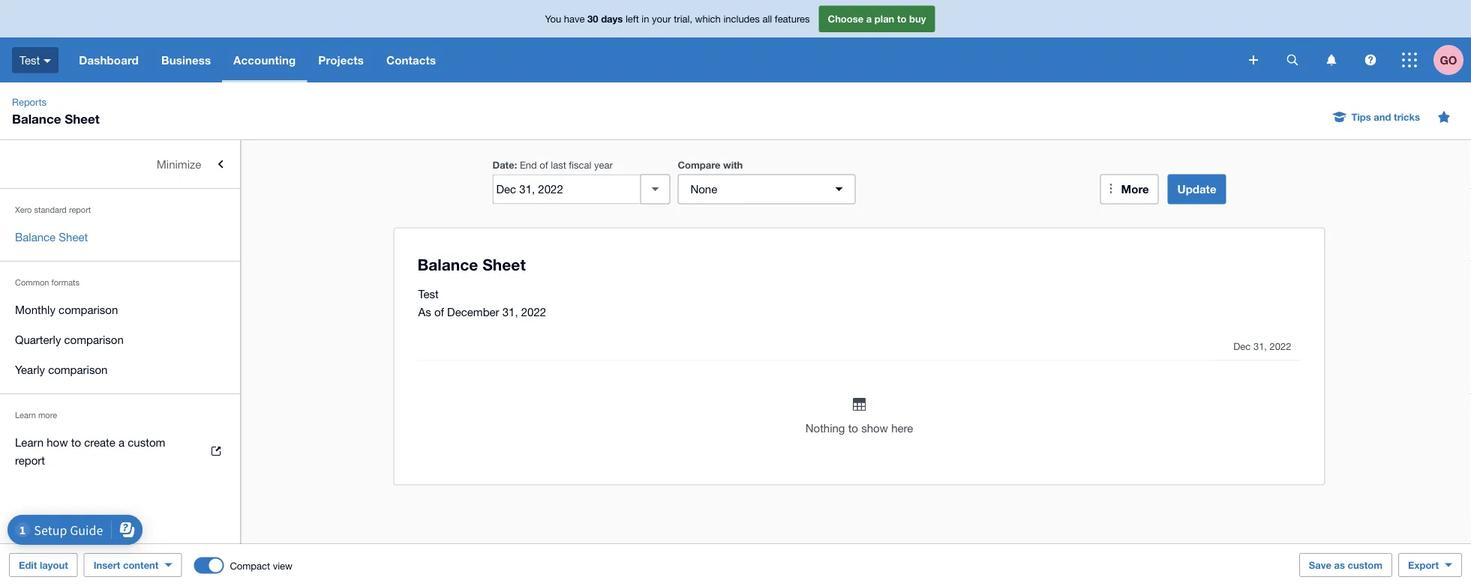 Task type: vqa. For each thing, say whether or not it's contained in the screenshot.
compare with
yes



Task type: locate. For each thing, give the bounding box(es) containing it.
banner containing dashboard
[[0, 0, 1472, 83]]

balance down reports "link"
[[12, 111, 61, 126]]

days
[[601, 13, 623, 25]]

1 vertical spatial report
[[15, 454, 45, 467]]

31,
[[503, 306, 518, 319], [1254, 341, 1268, 353]]

balance sheet link
[[0, 222, 240, 252]]

svg image left go
[[1403, 53, 1418, 68]]

0 vertical spatial report
[[69, 205, 91, 215]]

2 vertical spatial comparison
[[48, 363, 108, 376]]

comparison
[[59, 303, 118, 316], [64, 333, 124, 346], [48, 363, 108, 376]]

balance
[[12, 111, 61, 126], [15, 230, 56, 244]]

comparison down formats
[[59, 303, 118, 316]]

of right as at left bottom
[[434, 306, 444, 319]]

2022 right december
[[521, 306, 546, 319]]

learn how to create a custom report link
[[0, 428, 240, 476]]

comparison down quarterly comparison
[[48, 363, 108, 376]]

31, right december
[[503, 306, 518, 319]]

31, inside the test as of december 31, 2022
[[503, 306, 518, 319]]

of inside the test as of december 31, 2022
[[434, 306, 444, 319]]

1 horizontal spatial a
[[867, 13, 872, 25]]

a inside banner
[[867, 13, 872, 25]]

test inside popup button
[[20, 53, 40, 67]]

0 vertical spatial learn
[[15, 411, 36, 421]]

contacts button
[[375, 38, 447, 83]]

comparison for monthly comparison
[[59, 303, 118, 316]]

save as custom button
[[1300, 554, 1393, 578]]

0 horizontal spatial to
[[71, 436, 81, 449]]

learn how to create a custom report
[[15, 436, 165, 467]]

edit layout button
[[9, 554, 78, 578]]

0 vertical spatial custom
[[128, 436, 165, 449]]

of left last
[[540, 159, 548, 171]]

test button
[[0, 38, 68, 83]]

learn for learn more
[[15, 411, 36, 421]]

learn inside learn how to create a custom report
[[15, 436, 44, 449]]

1 learn from the top
[[15, 411, 36, 421]]

comparison down the monthly comparison link
[[64, 333, 124, 346]]

report
[[69, 205, 91, 215], [15, 454, 45, 467]]

report inside learn how to create a custom report
[[15, 454, 45, 467]]

none button
[[678, 174, 856, 205]]

a
[[867, 13, 872, 25], [119, 436, 125, 449]]

layout
[[40, 560, 68, 572]]

0 horizontal spatial test
[[20, 53, 40, 67]]

all
[[763, 13, 772, 25]]

test
[[20, 53, 40, 67], [418, 288, 439, 301]]

:
[[515, 159, 517, 171]]

1 horizontal spatial 2022
[[1270, 341, 1292, 353]]

1 horizontal spatial report
[[69, 205, 91, 215]]

with
[[724, 159, 743, 171]]

plan
[[875, 13, 895, 25]]

1 horizontal spatial test
[[418, 288, 439, 301]]

tips
[[1352, 111, 1372, 123]]

1 vertical spatial 31,
[[1254, 341, 1268, 353]]

test as of december 31, 2022
[[418, 288, 546, 319]]

a right create
[[119, 436, 125, 449]]

choose a plan to buy
[[828, 13, 927, 25]]

2022 right dec
[[1270, 341, 1292, 353]]

report right standard
[[69, 205, 91, 215]]

update button
[[1168, 174, 1227, 205]]

2022
[[521, 306, 546, 319], [1270, 341, 1292, 353]]

sheet up minimize button
[[65, 111, 100, 126]]

have
[[564, 13, 585, 25]]

0 horizontal spatial a
[[119, 436, 125, 449]]

to inside report output element
[[849, 422, 859, 435]]

list of convenience dates image
[[641, 174, 671, 205]]

0 horizontal spatial 2022
[[521, 306, 546, 319]]

export
[[1409, 560, 1440, 572]]

1 vertical spatial 2022
[[1270, 341, 1292, 353]]

2 horizontal spatial to
[[898, 13, 907, 25]]

more
[[1122, 183, 1149, 196]]

end
[[520, 159, 537, 171]]

1 vertical spatial to
[[849, 422, 859, 435]]

0 vertical spatial 31,
[[503, 306, 518, 319]]

sheet inside reports balance sheet
[[65, 111, 100, 126]]

0 vertical spatial 2022
[[521, 306, 546, 319]]

0 horizontal spatial custom
[[128, 436, 165, 449]]

2 vertical spatial to
[[71, 436, 81, 449]]

to
[[898, 13, 907, 25], [849, 422, 859, 435], [71, 436, 81, 449]]

1 vertical spatial of
[[434, 306, 444, 319]]

1 horizontal spatial of
[[540, 159, 548, 171]]

0 vertical spatial a
[[867, 13, 872, 25]]

1 vertical spatial learn
[[15, 436, 44, 449]]

0 horizontal spatial svg image
[[44, 59, 51, 63]]

date : end of last fiscal year
[[493, 159, 613, 171]]

0 horizontal spatial of
[[434, 306, 444, 319]]

comparison for yearly comparison
[[48, 363, 108, 376]]

0 horizontal spatial 31,
[[503, 306, 518, 319]]

edit
[[19, 560, 37, 572]]

common
[[15, 278, 49, 288]]

export button
[[1399, 554, 1463, 578]]

and
[[1375, 111, 1392, 123]]

0 vertical spatial test
[[20, 53, 40, 67]]

nothing to show here
[[806, 422, 914, 435]]

learn down 'learn more'
[[15, 436, 44, 449]]

insert
[[94, 560, 120, 572]]

test up reports
[[20, 53, 40, 67]]

custom right as
[[1348, 560, 1383, 572]]

test for test
[[20, 53, 40, 67]]

report down 'learn more'
[[15, 454, 45, 467]]

learn more
[[15, 411, 57, 421]]

1 vertical spatial a
[[119, 436, 125, 449]]

0 vertical spatial comparison
[[59, 303, 118, 316]]

you have 30 days left in your trial, which includes all features
[[545, 13, 810, 25]]

tricks
[[1395, 111, 1421, 123]]

test for test as of december 31, 2022
[[418, 288, 439, 301]]

go
[[1441, 53, 1458, 67]]

your
[[652, 13, 671, 25]]

as
[[1335, 560, 1346, 572]]

accounting button
[[222, 38, 307, 83]]

0 horizontal spatial report
[[15, 454, 45, 467]]

Report title field
[[414, 247, 1295, 282]]

which
[[695, 13, 721, 25]]

1 vertical spatial test
[[418, 288, 439, 301]]

to left "show"
[[849, 422, 859, 435]]

2 horizontal spatial svg image
[[1403, 53, 1418, 68]]

0 horizontal spatial svg image
[[1250, 56, 1259, 65]]

test up as at left bottom
[[418, 288, 439, 301]]

balance inside reports balance sheet
[[12, 111, 61, 126]]

to right the how
[[71, 436, 81, 449]]

update
[[1178, 183, 1217, 196]]

tips and tricks button
[[1325, 105, 1430, 129]]

in
[[642, 13, 650, 25]]

save
[[1310, 560, 1332, 572]]

learn
[[15, 411, 36, 421], [15, 436, 44, 449]]

1 horizontal spatial custom
[[1348, 560, 1383, 572]]

svg image
[[1288, 54, 1299, 66], [1366, 54, 1377, 66], [1250, 56, 1259, 65]]

quarterly comparison link
[[0, 325, 240, 355]]

1 horizontal spatial 31,
[[1254, 341, 1268, 353]]

reports balance sheet
[[12, 96, 100, 126]]

xero standard report
[[15, 205, 91, 215]]

monthly
[[15, 303, 55, 316]]

left
[[626, 13, 639, 25]]

test inside the test as of december 31, 2022
[[418, 288, 439, 301]]

svg image up reports
[[44, 59, 51, 63]]

31, right dec
[[1254, 341, 1268, 353]]

learn left the more
[[15, 411, 36, 421]]

svg image
[[1403, 53, 1418, 68], [1327, 54, 1337, 66], [44, 59, 51, 63]]

navigation
[[68, 38, 1239, 83]]

1 horizontal spatial to
[[849, 422, 859, 435]]

nothing
[[806, 422, 845, 435]]

sheet
[[65, 111, 100, 126], [59, 230, 88, 244]]

0 vertical spatial balance
[[12, 111, 61, 126]]

to left the buy
[[898, 13, 907, 25]]

custom inside save as custom 'button'
[[1348, 560, 1383, 572]]

xero
[[15, 205, 32, 215]]

edit layout
[[19, 560, 68, 572]]

Select end date field
[[493, 175, 641, 204]]

a left plan
[[867, 13, 872, 25]]

0 vertical spatial sheet
[[65, 111, 100, 126]]

last
[[551, 159, 566, 171]]

custom right create
[[128, 436, 165, 449]]

compare
[[678, 159, 721, 171]]

2022 inside the test as of december 31, 2022
[[521, 306, 546, 319]]

1 vertical spatial custom
[[1348, 560, 1383, 572]]

2 learn from the top
[[15, 436, 44, 449]]

1 vertical spatial comparison
[[64, 333, 124, 346]]

of
[[540, 159, 548, 171], [434, 306, 444, 319]]

svg image up tips and tricks button
[[1327, 54, 1337, 66]]

comparison for quarterly comparison
[[64, 333, 124, 346]]

sheet down xero standard report
[[59, 230, 88, 244]]

banner
[[0, 0, 1472, 83]]

save as custom
[[1310, 560, 1383, 572]]

projects
[[318, 53, 364, 67]]

go button
[[1434, 38, 1472, 83]]

balance down the xero
[[15, 230, 56, 244]]

2022 inside report output element
[[1270, 341, 1292, 353]]



Task type: describe. For each thing, give the bounding box(es) containing it.
yearly
[[15, 363, 45, 376]]

year
[[594, 159, 613, 171]]

minimize button
[[0, 149, 240, 179]]

quarterly
[[15, 333, 61, 346]]

here
[[892, 422, 914, 435]]

how
[[47, 436, 68, 449]]

tips and tricks
[[1352, 111, 1421, 123]]

learn for learn how to create a custom report
[[15, 436, 44, 449]]

choose
[[828, 13, 864, 25]]

december
[[447, 306, 500, 319]]

more
[[38, 411, 57, 421]]

dec 31, 2022
[[1234, 341, 1292, 353]]

dashboard
[[79, 53, 139, 67]]

features
[[775, 13, 810, 25]]

none
[[691, 183, 718, 196]]

reports link
[[6, 95, 53, 110]]

you
[[545, 13, 562, 25]]

2 horizontal spatial svg image
[[1366, 54, 1377, 66]]

more button
[[1101, 174, 1159, 205]]

to inside learn how to create a custom report
[[71, 436, 81, 449]]

buy
[[910, 13, 927, 25]]

minimize
[[157, 158, 201, 171]]

contacts
[[386, 53, 436, 67]]

insert content button
[[84, 554, 182, 578]]

0 vertical spatial to
[[898, 13, 907, 25]]

trial,
[[674, 13, 693, 25]]

yearly comparison
[[15, 363, 108, 376]]

business button
[[150, 38, 222, 83]]

31, inside report output element
[[1254, 341, 1268, 353]]

dec
[[1234, 341, 1251, 353]]

balance sheet
[[15, 230, 88, 244]]

compact
[[230, 561, 270, 573]]

standard
[[34, 205, 67, 215]]

insert content
[[94, 560, 159, 572]]

show
[[862, 422, 889, 435]]

1 vertical spatial balance
[[15, 230, 56, 244]]

quarterly comparison
[[15, 333, 124, 346]]

compare with
[[678, 159, 743, 171]]

yearly comparison link
[[0, 355, 240, 385]]

formats
[[51, 278, 80, 288]]

report output element
[[418, 334, 1301, 467]]

business
[[161, 53, 211, 67]]

remove from favorites image
[[1430, 102, 1460, 132]]

includes
[[724, 13, 760, 25]]

a inside learn how to create a custom report
[[119, 436, 125, 449]]

30
[[588, 13, 599, 25]]

accounting
[[234, 53, 296, 67]]

1 horizontal spatial svg image
[[1288, 54, 1299, 66]]

1 horizontal spatial svg image
[[1327, 54, 1337, 66]]

navigation containing dashboard
[[68, 38, 1239, 83]]

monthly comparison
[[15, 303, 118, 316]]

date
[[493, 159, 515, 171]]

common formats
[[15, 278, 80, 288]]

svg image inside test popup button
[[44, 59, 51, 63]]

dashboard link
[[68, 38, 150, 83]]

fiscal
[[569, 159, 592, 171]]

as
[[418, 306, 431, 319]]

0 vertical spatial of
[[540, 159, 548, 171]]

projects button
[[307, 38, 375, 83]]

view
[[273, 561, 293, 573]]

monthly comparison link
[[0, 295, 240, 325]]

create
[[84, 436, 116, 449]]

1 vertical spatial sheet
[[59, 230, 88, 244]]

compact view
[[230, 561, 293, 573]]

reports
[[12, 96, 47, 108]]

custom inside learn how to create a custom report
[[128, 436, 165, 449]]

content
[[123, 560, 159, 572]]



